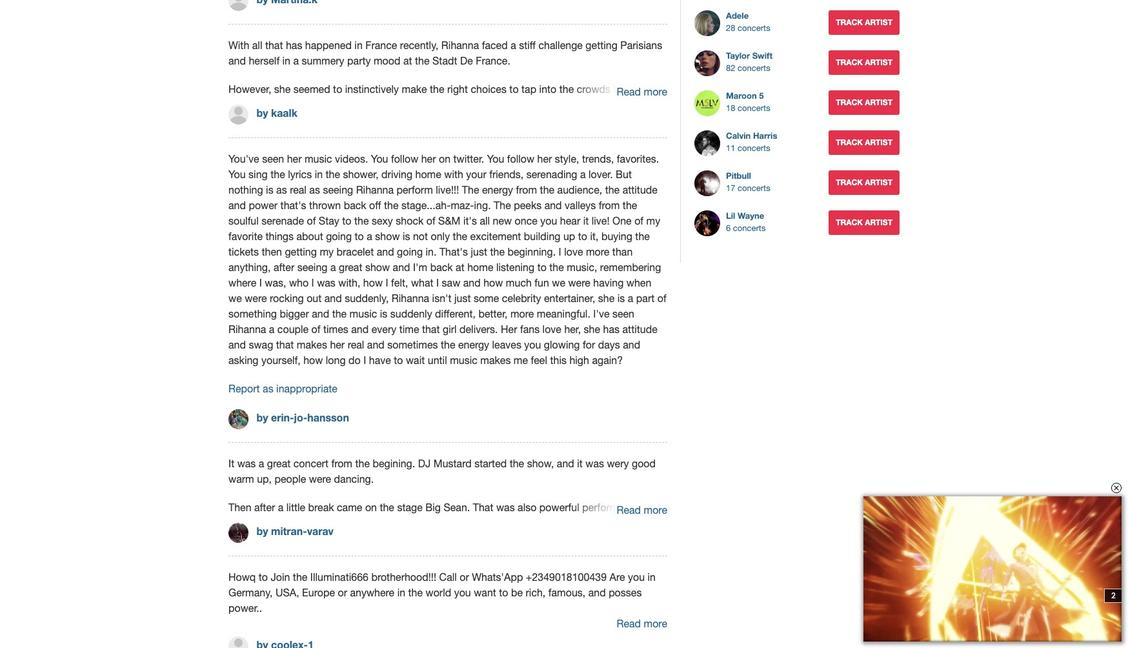 Task type: locate. For each thing, give the bounding box(es) containing it.
live!!!
[[436, 184, 459, 195]]

rihanna down tap
[[513, 99, 551, 110]]

makes down leaves
[[481, 354, 511, 366]]

concerts down the harris at right top
[[738, 144, 771, 153]]

1 horizontal spatial or
[[460, 571, 469, 583]]

real up that's
[[290, 184, 307, 195]]

the inside with all that has happened in france recently, rihanna faced a stiff challenge getting parisians and herself in a summery party mood at the stadt de france.
[[415, 55, 430, 66]]

energy
[[482, 184, 514, 195], [459, 339, 490, 350]]

1 vertical spatial at
[[456, 261, 465, 273]]

2 read more from the top
[[617, 504, 668, 516]]

0 horizontal spatial makes
[[297, 339, 327, 350]]

rich,
[[526, 587, 546, 598]]

6 artist from the top
[[866, 218, 893, 227]]

the up times
[[332, 308, 347, 319]]

5 track artist from the top
[[837, 177, 893, 187]]

'stay'
[[512, 114, 539, 126]]

to up 'fun'
[[538, 261, 547, 273]]

more for it was a great concert from the begining. dj mustard started the show, and it was wery good warm up, people were dancing.
[[644, 504, 668, 516]]

0 horizontal spatial on
[[229, 130, 240, 141]]

big
[[426, 502, 441, 513]]

0 vertical spatial music
[[305, 153, 332, 164]]

the right given
[[366, 130, 381, 141]]

taylor swift live. image
[[694, 50, 721, 77]]

0 vertical spatial home
[[416, 168, 442, 180]]

track artist button for calvin harris
[[829, 130, 900, 155]]

track for calvin harris
[[837, 137, 864, 147]]

you
[[371, 153, 388, 164], [487, 153, 505, 164], [229, 168, 246, 180]]

has up days
[[604, 323, 620, 335]]

2 horizontal spatial on
[[439, 153, 451, 164]]

1 horizontal spatial has
[[604, 323, 620, 335]]

1 horizontal spatial makes
[[481, 354, 511, 366]]

0 vertical spatial read more
[[617, 86, 668, 97]]

more for with all that has happened in france recently, rihanna faced a stiff challenge getting parisians and herself in a summery party mood at the stadt de france.
[[644, 86, 668, 97]]

0 vertical spatial love
[[565, 246, 584, 257]]

to right seemed
[[333, 83, 343, 95]]

2 vertical spatial read
[[617, 618, 641, 629]]

were down concert
[[309, 473, 331, 485]]

0 vertical spatial seen
[[262, 153, 284, 164]]

show inside however, she seemed to instinctively make the right choices to tap into the crowds fears, their need to reflect and their right to sing and dance without care. rihanna opened the show hidden beneath a white hooded sweater and sang the wistful 'stay' - a song whose lyrics took on a lot of ambivalence given the current political climate.
[[609, 99, 634, 110]]

going down 'stay'
[[326, 230, 352, 242]]

reflect
[[267, 99, 295, 110]]

1 vertical spatial seeing
[[298, 261, 328, 273]]

how left the long
[[304, 354, 323, 366]]

join
[[602, 631, 626, 642]]

2 by from the top
[[257, 412, 268, 424]]

3 by from the top
[[257, 525, 268, 537]]

and up "felt,"
[[393, 261, 410, 273]]

by for by erin-jo-hansson
[[257, 412, 268, 424]]

4 artist from the top
[[866, 137, 893, 147]]

were up something at top
[[245, 292, 267, 304]]

the up whose
[[592, 99, 606, 110]]

be
[[512, 587, 523, 598]]

rihanna up de
[[442, 39, 479, 51]]

concerts for 5
[[738, 104, 771, 113]]

all right it's
[[480, 215, 490, 226]]

getting down about
[[285, 246, 317, 257]]

0 horizontal spatial home
[[416, 168, 442, 180]]

wait
[[406, 354, 425, 366]]

concerts inside taylor swift 82 concerts
[[738, 63, 771, 73]]

concerts inside maroon 5 18 concerts
[[738, 104, 771, 113]]

off
[[370, 199, 381, 211]]

track for lil wayne
[[837, 218, 864, 227]]

love down up
[[565, 246, 584, 257]]

0 horizontal spatial getting
[[285, 246, 317, 257]]

3 track artist button from the top
[[829, 90, 900, 115]]

4 track from the top
[[837, 137, 864, 147]]

track for pitbull
[[837, 177, 864, 187]]

0 vertical spatial on
[[229, 130, 240, 141]]

just down the 'excitement'
[[471, 246, 488, 257]]

more for howq to join the illuminati666 brotherhood!!! call or whats'app  +2349018100439 are you in germany, usa, europe or anywhere in the world you want to be rich, famous, and posses power..
[[644, 618, 668, 629]]

2 follow from the left
[[507, 153, 535, 164]]

1 vertical spatial their
[[318, 99, 339, 110]]

lyrics up that's
[[288, 168, 312, 180]]

care.
[[488, 99, 510, 110]]

whose
[[583, 114, 613, 126]]

suddenly
[[391, 308, 433, 319]]

track artist button
[[829, 10, 900, 35], [829, 50, 900, 75], [829, 90, 900, 115], [829, 130, 900, 155], [829, 170, 900, 195], [829, 210, 900, 235]]

adele live. image
[[694, 10, 721, 37]]

celebrity
[[502, 292, 542, 304]]

read more up the took
[[617, 86, 668, 97]]

calvin harris live. image
[[694, 130, 721, 157]]

4 track artist from the top
[[837, 137, 893, 147]]

coolex-1's profile image image
[[229, 637, 249, 648]]

1 vertical spatial it
[[578, 458, 583, 469]]

again?
[[593, 354, 623, 366]]

that left girl at the left
[[422, 323, 440, 335]]

read for kaalk
[[617, 86, 641, 97]]

was left also
[[497, 502, 515, 513]]

2 vertical spatial read more
[[617, 618, 668, 629]]

concerts for wayne
[[734, 224, 766, 233]]

1 read more link from the top
[[617, 86, 668, 97]]

1 horizontal spatial at
[[456, 261, 465, 273]]

concerts inside the lil wayne 6 concerts
[[734, 224, 766, 233]]

serenade
[[262, 215, 304, 226]]

track artist button for adele
[[829, 10, 900, 35]]

dancing.
[[334, 473, 374, 485]]

world
[[426, 587, 452, 598]]

back up saw
[[431, 261, 453, 273]]

0 horizontal spatial or
[[338, 587, 348, 598]]

from up peeks
[[516, 184, 537, 195]]

maroon 5 live. image
[[694, 90, 721, 117]]

kaalk
[[271, 107, 298, 119]]

2 vertical spatial on
[[365, 502, 377, 513]]

0 vertical spatial all
[[252, 39, 263, 51]]

read right crowds
[[617, 86, 641, 97]]

illuminati.
[[229, 646, 287, 648]]

or right call
[[460, 571, 469, 583]]

1 horizontal spatial you
[[371, 153, 388, 164]]

5 track from the top
[[837, 177, 864, 187]]

2 vertical spatial that
[[276, 339, 294, 350]]

how up some
[[484, 277, 503, 288]]

4 track artist button from the top
[[829, 130, 900, 155]]

pitbull live. image
[[694, 170, 721, 197]]

things
[[266, 230, 294, 242]]

from
[[516, 184, 537, 195], [599, 199, 620, 211], [332, 458, 353, 469]]

2 vertical spatial we
[[229, 517, 242, 529]]

1 horizontal spatial going
[[397, 246, 423, 257]]

challenge
[[539, 39, 583, 51]]

2 track artist from the top
[[837, 57, 893, 67]]

0 vertical spatial back
[[344, 199, 367, 211]]

6 track artist from the top
[[837, 218, 893, 227]]

and right out
[[325, 292, 342, 304]]

0 vertical spatial read
[[617, 86, 641, 97]]

concerts
[[738, 23, 771, 33], [738, 63, 771, 73], [738, 104, 771, 113], [738, 144, 771, 153], [738, 184, 771, 193], [734, 224, 766, 233]]

pitbull 17 concerts
[[727, 170, 771, 193]]

1 vertical spatial real
[[348, 339, 365, 350]]

hidden
[[229, 114, 260, 126]]

we down the "then"
[[229, 517, 242, 529]]

1 horizontal spatial the
[[494, 199, 511, 211]]

1 vertical spatial read more link
[[617, 504, 668, 516]]

0 horizontal spatial has
[[286, 39, 303, 51]]

follow up 'driving'
[[391, 153, 419, 164]]

we right 'fun'
[[552, 277, 566, 288]]

music
[[305, 153, 332, 164], [350, 308, 377, 319], [450, 354, 478, 366]]

the down your
[[462, 184, 480, 195]]

the down recently,
[[415, 55, 430, 66]]

track for taylor swift
[[837, 57, 864, 67]]

0 vertical spatial their
[[642, 83, 663, 95]]

just
[[471, 246, 488, 257], [455, 292, 471, 304]]

2 attitude from the top
[[623, 323, 658, 335]]

18
[[727, 104, 736, 113]]

was left wery
[[586, 458, 605, 469]]

0 horizontal spatial going
[[326, 230, 352, 242]]

and down make
[[399, 99, 416, 110]]

of right 'lot'
[[266, 130, 275, 141]]

1 vertical spatial just
[[455, 292, 471, 304]]

me
[[514, 354, 528, 366]]

0 horizontal spatial their
[[318, 99, 339, 110]]

current
[[384, 130, 416, 141]]

17
[[727, 184, 736, 193]]

concerts inside pitbull 17 concerts
[[738, 184, 771, 193]]

track artist for taylor swift
[[837, 57, 893, 67]]

seeing up who
[[298, 261, 328, 273]]

0 vertical spatial were
[[569, 277, 591, 288]]

1 track artist button from the top
[[829, 10, 900, 35]]

the
[[415, 55, 430, 66], [430, 83, 445, 95], [560, 83, 574, 95], [592, 99, 606, 110], [463, 114, 477, 126], [366, 130, 381, 141], [271, 168, 285, 180], [326, 168, 340, 180], [540, 184, 555, 195], [606, 184, 620, 195], [384, 199, 399, 211], [623, 199, 638, 211], [355, 215, 369, 226], [453, 230, 468, 242], [636, 230, 650, 242], [491, 246, 505, 257], [550, 261, 564, 273], [332, 308, 347, 319], [441, 339, 456, 350], [356, 458, 370, 469], [510, 458, 525, 469], [380, 502, 395, 513], [293, 571, 308, 583], [409, 587, 423, 598]]

2 horizontal spatial music
[[450, 354, 478, 366]]

concerts inside calvin harris 11 concerts
[[738, 144, 771, 153]]

the right join
[[293, 571, 308, 583]]

read more up "join"
[[617, 618, 668, 629]]

0 horizontal spatial as
[[263, 383, 274, 394]]

1 vertical spatial great
[[267, 458, 291, 469]]

3 track artist from the top
[[837, 97, 893, 107]]

seeing
[[323, 184, 353, 195], [298, 261, 328, 273]]

the left stage
[[380, 502, 395, 513]]

she up reflect
[[274, 83, 291, 95]]

3 artist from the top
[[866, 97, 893, 107]]

little
[[287, 502, 306, 513]]

track for adele
[[837, 17, 864, 27]]

crowds
[[577, 83, 611, 95]]

0 horizontal spatial sing
[[249, 168, 268, 180]]

my right one
[[647, 215, 661, 226]]

fans
[[521, 323, 540, 335]]

also
[[518, 502, 537, 513]]

rihanna up suddenly
[[392, 292, 430, 304]]

1 horizontal spatial follow
[[507, 153, 535, 164]]

seen down 'lot'
[[262, 153, 284, 164]]

0 horizontal spatial the
[[462, 184, 480, 195]]

varav
[[307, 525, 334, 537]]

1 read from the top
[[617, 86, 641, 97]]

when
[[627, 277, 652, 288]]

the inside then after a little break came on the stage big sean. that was also powerful performance and we really enjoyed that.
[[380, 502, 395, 513]]

of inside however, she seemed to instinctively make the right choices to tap into the crowds fears, their need to reflect and their right to sing and dance without care. rihanna opened the show hidden beneath a white hooded sweater and sang the wistful 'stay' - a song whose lyrics took on a lot of ambivalence given the current political climate.
[[266, 130, 275, 141]]

that inside with all that has happened in france recently, rihanna faced a stiff challenge getting parisians and herself in a summery party mood at the stadt de france.
[[265, 39, 283, 51]]

0 vertical spatial show
[[609, 99, 634, 110]]

show down bracelet
[[365, 261, 390, 273]]

martina.k's profile image image
[[229, 0, 249, 11]]

howq to join the illuminati666 brotherhood!!! call or whats'app  +2349018100439 are you in germany, usa, europe or anywhere in the world you want to be rich, famous, and posses power..
[[229, 571, 656, 614]]

sing inside however, she seemed to instinctively make the right choices to tap into the crowds fears, their need to reflect and their right to sing and dance without care. rihanna opened the show hidden beneath a white hooded sweater and sang the wistful 'stay' - a song whose lyrics took on a lot of ambivalence given the current political climate.
[[377, 99, 396, 110]]

show
[[609, 99, 634, 110], [375, 230, 400, 242], [365, 261, 390, 273]]

2 vertical spatial from
[[332, 458, 353, 469]]

we inside then after a little break came on the stage big sean. that was also powerful performance and we really enjoyed that.
[[229, 517, 242, 529]]

at down that's
[[456, 261, 465, 273]]

concerts down wayne
[[734, 224, 766, 233]]

1 horizontal spatial all
[[480, 215, 490, 226]]

show down sexy
[[375, 230, 400, 242]]

with all that has happened in france recently, rihanna faced a stiff challenge getting parisians and herself in a summery party mood at the stadt de france.
[[229, 39, 663, 66]]

getting left parisians
[[586, 39, 618, 51]]

concerts for harris
[[738, 144, 771, 153]]

erin-jo-hansson's profile image image
[[229, 409, 249, 429]]

you up the building
[[541, 215, 558, 226]]

getting inside you've seen her music videos. you follow her on twitter. you follow her style, trends, favorites. you sing the lyrics in the shower, driving home with your friends, serenading a lover. but nothing is as real as seeing rihanna perform live!!!  the energy from the audience, the attitude and power that's thrown back off the stage...ah-maz-ing.   the peeks and valleys from the soulful serenade of stay to the sexy shock of s&m it's all new once you hear it live!  one of my favorite things about going to a show is not only the excitement building up to it, buying the tickets then getting my bracelet and going in. that's just the beginning. i love more than anything, after seeing a great show and i'm back at home listening to the music, remembering where i was, who i was with, how i felt, what i saw and how much fun we were having when we were rocking out and suddenly, rihanna isn't just some celebrity entertainer, she is a part of something bigger and the music is suddenly different, better, more meaningful.   i've seen rihanna a couple of times and every time that girl delivers. her fans love her, she has attitude and swag that makes her real and sometimes the energy leaves you glowing for days and asking yourself, how long do i have to wait until music makes me feel this high again?
[[285, 246, 317, 257]]

by
[[257, 107, 268, 119], [257, 412, 268, 424], [257, 525, 268, 537]]

and right saw
[[464, 277, 481, 288]]

artist for taylor swift
[[866, 57, 893, 67]]

3 read more from the top
[[617, 618, 668, 629]]

all inside with all that has happened in france recently, rihanna faced a stiff challenge getting parisians and herself in a summery party mood at the stadt de france.
[[252, 39, 263, 51]]

2 vertical spatial were
[[309, 473, 331, 485]]

concerts down pitbull
[[738, 184, 771, 193]]

2 artist from the top
[[866, 57, 893, 67]]

artist
[[866, 17, 893, 27], [866, 57, 893, 67], [866, 97, 893, 107], [866, 137, 893, 147], [866, 177, 893, 187], [866, 218, 893, 227]]

and
[[229, 55, 246, 66], [298, 99, 315, 110], [399, 99, 416, 110], [417, 114, 434, 126], [229, 199, 246, 211], [545, 199, 562, 211], [377, 246, 394, 257], [393, 261, 410, 273], [464, 277, 481, 288], [325, 292, 342, 304], [312, 308, 330, 319], [352, 323, 369, 335], [229, 339, 246, 350], [367, 339, 385, 350], [623, 339, 641, 350], [557, 458, 575, 469], [644, 502, 662, 513], [589, 587, 606, 598]]

0 vertical spatial or
[[460, 571, 469, 583]]

0 horizontal spatial real
[[290, 184, 307, 195]]

report as inappropriate link
[[229, 383, 338, 394]]

5 artist from the top
[[866, 177, 893, 187]]

2 vertical spatial read more link
[[617, 618, 668, 629]]

beneath
[[263, 114, 301, 126]]

1 read more from the top
[[617, 86, 668, 97]]

sing inside you've seen her music videos. you follow her on twitter. you follow her style, trends, favorites. you sing the lyrics in the shower, driving home with your friends, serenading a lover. but nothing is as real as seeing rihanna perform live!!!  the energy from the audience, the attitude and power that's thrown back off the stage...ah-maz-ing.   the peeks and valleys from the soulful serenade of stay to the sexy shock of s&m it's all new once you hear it live!  one of my favorite things about going to a show is not only the excitement building up to it, buying the tickets then getting my bracelet and going in. that's just the beginning. i love more than anything, after seeing a great show and i'm back at home listening to the music, remembering where i was, who i was with, how i felt, what i saw and how much fun we were having when we were rocking out and suddenly, rihanna isn't just some celebrity entertainer, she is a part of something bigger and the music is suddenly different, better, more meaningful.   i've seen rihanna a couple of times and every time that girl delivers. her fans love her, she has attitude and swag that makes her real and sometimes the energy leaves you glowing for days and asking yourself, how long do i have to wait until music makes me feel this high again?
[[249, 168, 268, 180]]

every
[[372, 323, 397, 335]]

adele
[[727, 10, 749, 21]]

1 vertical spatial my
[[320, 246, 334, 257]]

sometimes
[[388, 339, 438, 350]]

read more down "good"
[[617, 504, 668, 516]]

0 vertical spatial from
[[516, 184, 537, 195]]

adele 28 concerts
[[727, 10, 771, 33]]

lil
[[727, 210, 736, 221]]

bracelet
[[337, 246, 374, 257]]

and inside howq to join the illuminati666 brotherhood!!! call or whats'app  +2349018100439 are you in germany, usa, europe or anywhere in the world you want to be rich, famous, and posses power..
[[589, 587, 606, 598]]

0 vertical spatial we
[[552, 277, 566, 288]]

1 follow from the left
[[391, 153, 419, 164]]

part
[[637, 292, 655, 304]]

on inside then after a little break came on the stage big sean. that was also powerful performance and we really enjoyed that.
[[365, 502, 377, 513]]

as right the report
[[263, 383, 274, 394]]

0 vertical spatial at
[[404, 55, 412, 66]]

i've
[[594, 308, 610, 319]]

a inside it was a great concert from the begining. dj mustard started the show, and it was wery good warm up, people were dancing.
[[259, 458, 264, 469]]

great inside you've seen her music videos. you follow her on twitter. you follow her style, trends, favorites. you sing the lyrics in the shower, driving home with your friends, serenading a lover. but nothing is as real as seeing rihanna perform live!!!  the energy from the audience, the attitude and power that's thrown back off the stage...ah-maz-ing.   the peeks and valleys from the soulful serenade of stay to the sexy shock of s&m it's all new once you hear it live!  one of my favorite things about going to a show is not only the excitement building up to it, buying the tickets then getting my bracelet and going in. that's just the beginning. i love more than anything, after seeing a great show and i'm back at home listening to the music, remembering where i was, who i was with, how i felt, what i saw and how much fun we were having when we were rocking out and suddenly, rihanna isn't just some celebrity entertainer, she is a part of something bigger and the music is suddenly different, better, more meaningful.   i've seen rihanna a couple of times and every time that girl delivers. her fans love her, she has attitude and swag that makes her real and sometimes the energy leaves you glowing for days and asking yourself, how long do i have to wait until music makes me feel this high again?
[[339, 261, 363, 273]]

getting
[[586, 39, 618, 51], [285, 246, 317, 257]]

was
[[317, 277, 336, 288], [237, 458, 256, 469], [586, 458, 605, 469], [497, 502, 515, 513]]

3 read more link from the top
[[617, 618, 668, 629]]

to
[[333, 83, 343, 95], [510, 83, 519, 95], [254, 99, 264, 110], [365, 99, 374, 110], [343, 215, 352, 226], [355, 230, 364, 242], [579, 230, 588, 242], [538, 261, 547, 273], [394, 354, 403, 366], [259, 571, 268, 583], [499, 587, 509, 598]]

and down with
[[229, 55, 246, 66]]

2 track artist button from the top
[[829, 50, 900, 75]]

you up friends,
[[487, 153, 505, 164]]

1 horizontal spatial getting
[[586, 39, 618, 51]]

power..
[[229, 602, 262, 614]]

artist for lil wayne
[[866, 218, 893, 227]]

however,
[[229, 83, 271, 95]]

right up without
[[448, 83, 468, 95]]

1 vertical spatial home
[[468, 261, 494, 273]]

she down having
[[599, 292, 615, 304]]

of left times
[[312, 323, 321, 335]]

2 read from the top
[[617, 504, 641, 516]]

of down stage...ah-
[[427, 215, 436, 226]]

love up "glowing"
[[543, 323, 562, 335]]

fears,
[[614, 83, 640, 95]]

to up bracelet
[[355, 230, 364, 242]]

0 horizontal spatial lyrics
[[288, 168, 312, 180]]

1 track artist from the top
[[837, 17, 893, 27]]

real up do
[[348, 339, 365, 350]]

ing.
[[474, 199, 491, 211]]

1 by from the top
[[257, 107, 268, 119]]

artist for maroon 5
[[866, 97, 893, 107]]

performance
[[583, 502, 641, 513]]

harris
[[754, 130, 778, 141]]

0 horizontal spatial my
[[320, 246, 334, 257]]

0 vertical spatial that
[[265, 39, 283, 51]]

the
[[462, 184, 480, 195], [494, 199, 511, 211]]

1 vertical spatial sing
[[249, 168, 268, 180]]

concerts for swift
[[738, 63, 771, 73]]

by left 'erin-'
[[257, 412, 268, 424]]

0 vertical spatial read more link
[[617, 86, 668, 97]]

after inside then after a little break came on the stage big sean. that was also powerful performance and we really enjoyed that.
[[254, 502, 275, 513]]

1 track from the top
[[837, 17, 864, 27]]

1 horizontal spatial from
[[516, 184, 537, 195]]

2 track from the top
[[837, 57, 864, 67]]

1 vertical spatial read
[[617, 504, 641, 516]]

1 vertical spatial or
[[338, 587, 348, 598]]

all
[[252, 39, 263, 51], [480, 215, 490, 226]]

hooded
[[339, 114, 375, 126]]

and right bracelet
[[377, 246, 394, 257]]

at inside you've seen her music videos. you follow her on twitter. you follow her style, trends, favorites. you sing the lyrics in the shower, driving home with your friends, serenading a lover. but nothing is as real as seeing rihanna perform live!!!  the energy from the audience, the attitude and power that's thrown back off the stage...ah-maz-ing.   the peeks and valleys from the soulful serenade of stay to the sexy shock of s&m it's all new once you hear it live!  one of my favorite things about going to a show is not only the excitement building up to it, buying the tickets then getting my bracelet and going in. that's just the beginning. i love more than anything, after seeing a great show and i'm back at home listening to the music, remembering where i was, who i was with, how i felt, what i saw and how much fun we were having when we were rocking out and suddenly, rihanna isn't just some celebrity entertainer, she is a part of something bigger and the music is suddenly different, better, more meaningful.   i've seen rihanna a couple of times and every time that girl delivers. her fans love her, she has attitude and swag that makes her real and sometimes the energy leaves you glowing for days and asking yourself, how long do i have to wait until music makes me feel this high again?
[[456, 261, 465, 273]]

how up suddenly,
[[364, 277, 383, 288]]

6 track artist button from the top
[[829, 210, 900, 235]]

5 track artist button from the top
[[829, 170, 900, 195]]

0 vertical spatial getting
[[586, 39, 618, 51]]

1 horizontal spatial were
[[309, 473, 331, 485]]

times
[[324, 323, 349, 335]]

in up 'thrown'
[[315, 168, 323, 180]]

2 horizontal spatial were
[[569, 277, 591, 288]]

email:brotherhoodi692@gmail.com benefits given to new members who join illuminati.
[[229, 631, 626, 648]]

3 track from the top
[[837, 97, 864, 107]]

1 horizontal spatial great
[[339, 261, 363, 273]]

1 artist from the top
[[866, 17, 893, 27]]

you down call
[[454, 587, 471, 598]]

her
[[287, 153, 302, 164], [422, 153, 436, 164], [538, 153, 552, 164], [330, 339, 345, 350]]

shower,
[[343, 168, 379, 180]]

1 vertical spatial by
[[257, 412, 268, 424]]

0 horizontal spatial great
[[267, 458, 291, 469]]

my
[[647, 215, 661, 226], [320, 246, 334, 257]]

read down wery
[[617, 504, 641, 516]]

read more link down "good"
[[617, 504, 668, 516]]

different,
[[435, 308, 476, 319]]

seen right i've
[[613, 308, 635, 319]]

0 horizontal spatial follow
[[391, 153, 419, 164]]

0 horizontal spatial from
[[332, 458, 353, 469]]

6 track from the top
[[837, 218, 864, 227]]

1 vertical spatial back
[[431, 261, 453, 273]]

0 horizontal spatial it
[[578, 458, 583, 469]]

28
[[727, 23, 736, 33]]

2 read more link from the top
[[617, 504, 668, 516]]

1 horizontal spatial my
[[647, 215, 661, 226]]

given
[[444, 631, 474, 642]]

track artist button for taylor swift
[[829, 50, 900, 75]]

she inside however, she seemed to instinctively make the right choices to tap into the crowds fears, their need to reflect and their right to sing and dance without care. rihanna opened the show hidden beneath a white hooded sweater and sang the wistful 'stay' - a song whose lyrics took on a lot of ambivalence given the current political climate.
[[274, 83, 291, 95]]

happened
[[305, 39, 352, 51]]

that's
[[281, 199, 307, 211]]

my down about
[[320, 246, 334, 257]]

from up 'dancing.'
[[332, 458, 353, 469]]

their
[[642, 83, 663, 95], [318, 99, 339, 110]]

0 vertical spatial lyrics
[[616, 114, 640, 126]]

1 horizontal spatial home
[[468, 261, 494, 273]]



Task type: describe. For each thing, give the bounding box(es) containing it.
the up dance
[[430, 83, 445, 95]]

1 horizontal spatial how
[[364, 277, 383, 288]]

powerful
[[540, 502, 580, 513]]

0 horizontal spatial how
[[304, 354, 323, 366]]

you've
[[229, 153, 259, 164]]

on inside however, she seemed to instinctively make the right choices to tap into the crowds fears, their need to reflect and their right to sing and dance without care. rihanna opened the show hidden beneath a white hooded sweater and sang the wistful 'stay' - a song whose lyrics took on a lot of ambivalence given the current political climate.
[[229, 130, 240, 141]]

of up about
[[307, 215, 316, 226]]

the down serenading
[[540, 184, 555, 195]]

style,
[[555, 153, 580, 164]]

and inside then after a little break came on the stage big sean. that was also powerful performance and we really enjoyed that.
[[644, 502, 662, 513]]

anywhere
[[350, 587, 395, 598]]

seemed
[[294, 83, 330, 95]]

of right one
[[635, 215, 644, 226]]

is up every
[[380, 308, 388, 319]]

the down without
[[463, 114, 477, 126]]

the up 'dancing.'
[[356, 458, 370, 469]]

stadt
[[433, 55, 458, 66]]

0 vertical spatial energy
[[482, 184, 514, 195]]

warm
[[229, 473, 254, 485]]

to
[[477, 631, 491, 642]]

2 horizontal spatial as
[[310, 184, 320, 195]]

howq
[[229, 571, 256, 583]]

song
[[557, 114, 580, 126]]

and down out
[[312, 308, 330, 319]]

i right do
[[364, 354, 366, 366]]

videos.
[[335, 153, 368, 164]]

and left every
[[352, 323, 369, 335]]

maroon
[[727, 90, 757, 101]]

2 horizontal spatial how
[[484, 277, 503, 288]]

in.
[[426, 246, 437, 257]]

0 vertical spatial real
[[290, 184, 307, 195]]

i left "felt,"
[[386, 277, 389, 288]]

brotherhood!!!
[[372, 571, 437, 583]]

tickets
[[229, 246, 259, 257]]

track artist button for pitbull
[[829, 170, 900, 195]]

-
[[542, 114, 546, 126]]

the up opened
[[560, 83, 574, 95]]

show,
[[527, 458, 554, 469]]

perform
[[397, 184, 433, 195]]

1 vertical spatial she
[[599, 292, 615, 304]]

you down fans
[[525, 339, 542, 350]]

about
[[297, 230, 323, 242]]

+2349018100439
[[526, 571, 607, 583]]

audience,
[[558, 184, 603, 195]]

by for by kaalk
[[257, 107, 268, 119]]

jo-
[[294, 412, 308, 424]]

1 vertical spatial that
[[422, 323, 440, 335]]

on inside you've seen her music videos. you follow her on twitter. you follow her style, trends, favorites. you sing the lyrics in the shower, driving home with your friends, serenading a lover. but nothing is as real as seeing rihanna perform live!!!  the energy from the audience, the attitude and power that's thrown back off the stage...ah-maz-ing.   the peeks and valleys from the soulful serenade of stay to the sexy shock of s&m it's all new once you hear it live!  one of my favorite things about going to a show is not only the excitement building up to it, buying the tickets then getting my bracelet and going in. that's just the beginning. i love more than anything, after seeing a great show and i'm back at home listening to the music, remembering where i was, who i was with, how i felt, what i saw and how much fun we were having when we were rocking out and suddenly, rihanna isn't just some celebrity entertainer, she is a part of something bigger and the music is suddenly different, better, more meaningful.   i've seen rihanna a couple of times and every time that girl delivers. her fans love her, she has attitude and swag that makes her real and sometimes the energy leaves you glowing for days and asking yourself, how long do i have to wait until music makes me feel this high again?
[[439, 153, 451, 164]]

serenading
[[527, 168, 578, 180]]

feel
[[531, 354, 548, 366]]

rihanna down something at top
[[229, 323, 266, 335]]

in right herself
[[283, 55, 291, 66]]

sean.
[[444, 502, 470, 513]]

read more for mitran-varav
[[617, 504, 668, 516]]

artist for adele
[[866, 17, 893, 27]]

pitbull
[[727, 170, 752, 181]]

her up serenading
[[538, 153, 552, 164]]

and up asking
[[229, 339, 246, 350]]

has inside you've seen her music videos. you follow her on twitter. you follow her style, trends, favorites. you sing the lyrics in the shower, driving home with your friends, serenading a lover. but nothing is as real as seeing rihanna perform live!!!  the energy from the audience, the attitude and power that's thrown back off the stage...ah-maz-ing.   the peeks and valleys from the soulful serenade of stay to the sexy shock of s&m it's all new once you hear it live!  one of my favorite things about going to a show is not only the excitement building up to it, buying the tickets then getting my bracelet and going in. that's just the beginning. i love more than anything, after seeing a great show and i'm back at home listening to the music, remembering where i was, who i was with, how i felt, what i saw and how much fun we were having when we were rocking out and suddenly, rihanna isn't just some celebrity entertainer, she is a part of something bigger and the music is suddenly different, better, more meaningful.   i've seen rihanna a couple of times and every time that girl delivers. her fans love her, she has attitude and swag that makes her real and sometimes the energy leaves you glowing for days and asking yourself, how long do i have to wait until music makes me feel this high again?
[[604, 323, 620, 335]]

illuminati666
[[311, 571, 369, 583]]

stay
[[319, 215, 340, 226]]

2 horizontal spatial you
[[487, 153, 505, 164]]

1 vertical spatial music
[[350, 308, 377, 319]]

the down girl at the left
[[441, 339, 456, 350]]

lyrics inside you've seen her music videos. you follow her on twitter. you follow her style, trends, favorites. you sing the lyrics in the shower, driving home with your friends, serenading a lover. but nothing is as real as seeing rihanna perform live!!!  the energy from the audience, the attitude and power that's thrown back off the stage...ah-maz-ing.   the peeks and valleys from the soulful serenade of stay to the sexy shock of s&m it's all new once you hear it live!  one of my favorite things about going to a show is not only the excitement building up to it, buying the tickets then getting my bracelet and going in. that's just the beginning. i love more than anything, after seeing a great show and i'm back at home listening to the music, remembering where i was, who i was with, how i felt, what i saw and how much fun we were having when we were rocking out and suddenly, rihanna isn't just some celebrity entertainer, she is a part of something bigger and the music is suddenly different, better, more meaningful.   i've seen rihanna a couple of times and every time that girl delivers. her fans love her, she has attitude and swag that makes her real and sometimes the energy leaves you glowing for days and asking yourself, how long do i have to wait until music makes me feel this high again?
[[288, 168, 312, 180]]

the up 'power'
[[271, 168, 285, 180]]

i left was,
[[259, 277, 262, 288]]

0 horizontal spatial music
[[305, 153, 332, 164]]

music,
[[567, 261, 598, 273]]

3 read from the top
[[617, 618, 641, 629]]

after inside you've seen her music videos. you follow her on twitter. you follow her style, trends, favorites. you sing the lyrics in the shower, driving home with your friends, serenading a lover. but nothing is as real as seeing rihanna perform live!!!  the energy from the audience, the attitude and power that's thrown back off the stage...ah-maz-ing.   the peeks and valleys from the soulful serenade of stay to the sexy shock of s&m it's all new once you hear it live!  one of my favorite things about going to a show is not only the excitement building up to it, buying the tickets then getting my bracelet and going in. that's just the beginning. i love more than anything, after seeing a great show and i'm back at home listening to the music, remembering where i was, who i was with, how i felt, what i saw and how much fun we were having when we were rocking out and suddenly, rihanna isn't just some celebrity entertainer, she is a part of something bigger and the music is suddenly different, better, more meaningful.   i've seen rihanna a couple of times and every time that girl delivers. her fans love her, she has attitude and swag that makes her real and sometimes the energy leaves you glowing for days and asking yourself, how long do i have to wait until music makes me feel this high again?
[[274, 261, 295, 273]]

0 horizontal spatial love
[[543, 323, 562, 335]]

it inside you've seen her music videos. you follow her on twitter. you follow her style, trends, favorites. you sing the lyrics in the shower, driving home with your friends, serenading a lover. but nothing is as real as seeing rihanna perform live!!!  the energy from the audience, the attitude and power that's thrown back off the stage...ah-maz-ing.   the peeks and valleys from the soulful serenade of stay to the sexy shock of s&m it's all new once you hear it live!  one of my favorite things about going to a show is not only the excitement building up to it, buying the tickets then getting my bracelet and going in. that's just the beginning. i love more than anything, after seeing a great show and i'm back at home listening to the music, remembering where i was, who i was with, how i felt, what i saw and how much fun we were having when we were rocking out and suddenly, rihanna isn't just some celebrity entertainer, she is a part of something bigger and the music is suddenly different, better, more meaningful.   i've seen rihanna a couple of times and every time that girl delivers. her fans love her, she has attitude and swag that makes her real and sometimes the energy leaves you glowing for days and asking yourself, how long do i have to wait until music makes me feel this high again?
[[584, 215, 589, 226]]

took
[[643, 114, 663, 126]]

1 vertical spatial seen
[[613, 308, 635, 319]]

concert
[[294, 458, 329, 469]]

twitter.
[[454, 153, 485, 164]]

the up that's
[[453, 230, 468, 242]]

started
[[475, 458, 507, 469]]

1 horizontal spatial back
[[431, 261, 453, 273]]

0 vertical spatial just
[[471, 246, 488, 257]]

shock
[[396, 215, 424, 226]]

1 horizontal spatial right
[[448, 83, 468, 95]]

to left "be"
[[499, 587, 509, 598]]

the right buying
[[636, 230, 650, 242]]

are
[[610, 571, 626, 583]]

read for mitran-varav
[[617, 504, 641, 516]]

lot
[[252, 130, 263, 141]]

to left wait
[[394, 354, 403, 366]]

valleys
[[565, 199, 596, 211]]

make
[[402, 83, 427, 95]]

getting inside with all that has happened in france recently, rihanna faced a stiff challenge getting parisians and herself in a summery party mood at the stadt de france.
[[586, 39, 618, 51]]

the down brotherhood!!! on the left bottom of page
[[409, 587, 423, 598]]

1 vertical spatial show
[[375, 230, 400, 242]]

erin-
[[271, 412, 294, 424]]

rihanna up off
[[356, 184, 394, 195]]

has inside with all that has happened in france recently, rihanna faced a stiff challenge getting parisians and herself in a summery party mood at the stadt de france.
[[286, 39, 303, 51]]

by mitran-varav
[[257, 525, 334, 537]]

to down however,
[[254, 99, 264, 110]]

at inside with all that has happened in france recently, rihanna faced a stiff challenge getting parisians and herself in a summery party mood at the stadt de france.
[[404, 55, 412, 66]]

new
[[494, 631, 517, 642]]

kaalk's profile image image
[[229, 104, 249, 124]]

track for maroon 5
[[837, 97, 864, 107]]

6
[[727, 224, 731, 233]]

buying
[[602, 230, 633, 242]]

leaves
[[493, 339, 522, 350]]

to right 'stay'
[[343, 215, 352, 226]]

friends,
[[490, 168, 524, 180]]

her down times
[[330, 339, 345, 350]]

0 vertical spatial seeing
[[323, 184, 353, 195]]

and up have
[[367, 339, 385, 350]]

and down seemed
[[298, 99, 315, 110]]

members
[[520, 631, 572, 642]]

2 vertical spatial show
[[365, 261, 390, 273]]

in up party
[[355, 39, 363, 51]]

once
[[515, 215, 538, 226]]

that
[[473, 502, 494, 513]]

have
[[369, 354, 391, 366]]

with
[[445, 168, 464, 180]]

is left the 'not'
[[403, 230, 410, 242]]

track artist for pitbull
[[837, 177, 893, 187]]

track artist for calvin harris
[[837, 137, 893, 147]]

the left sexy
[[355, 215, 369, 226]]

it's
[[464, 215, 477, 226]]

read more for kaalk
[[617, 86, 668, 97]]

you've seen her music videos. you follow her on twitter. you follow her style, trends, favorites. you sing the lyrics in the shower, driving home with your friends, serenading a lover. but nothing is as real as seeing rihanna perform live!!!  the energy from the audience, the attitude and power that's thrown back off the stage...ah-maz-ing.   the peeks and valleys from the soulful serenade of stay to the sexy shock of s&m it's all new once you hear it live!  one of my favorite things about going to a show is not only the excitement building up to it, buying the tickets then getting my bracelet and going in. that's just the beginning. i love more than anything, after seeing a great show and i'm back at home listening to the music, remembering where i was, who i was with, how i felt, what i saw and how much fun we were having when we were rocking out and suddenly, rihanna isn't just some celebrity entertainer, she is a part of something bigger and the music is suddenly different, better, more meaningful.   i've seen rihanna a couple of times and every time that girl delivers. her fans love her, she has attitude and swag that makes her real and sometimes the energy leaves you glowing for days and asking yourself, how long do i have to wait until music makes me feel this high again?
[[229, 153, 667, 366]]

nothing
[[229, 184, 263, 195]]

report
[[229, 383, 260, 394]]

and up 'hear'
[[545, 199, 562, 211]]

parisians
[[621, 39, 663, 51]]

artist for calvin harris
[[866, 137, 893, 147]]

her down "political"
[[422, 153, 436, 164]]

suddenly,
[[345, 292, 389, 304]]

is down having
[[618, 292, 625, 304]]

to left tap
[[510, 83, 519, 95]]

0 vertical spatial my
[[647, 215, 661, 226]]

2
[[1112, 590, 1117, 601]]

track artist button for maroon 5
[[829, 90, 900, 115]]

and down dance
[[417, 114, 434, 126]]

mustard
[[434, 458, 472, 469]]

asking
[[229, 354, 259, 366]]

1 vertical spatial makes
[[481, 354, 511, 366]]

it inside it was a great concert from the begining. dj mustard started the show, and it was wery good warm up, people were dancing.
[[578, 458, 583, 469]]

track artist for adele
[[837, 17, 893, 27]]

whats'app
[[472, 571, 523, 583]]

given
[[339, 130, 364, 141]]

and inside it was a great concert from the begining. dj mustard started the show, and it was wery good warm up, people were dancing.
[[557, 458, 575, 469]]

trends,
[[582, 153, 614, 164]]

in down brotherhood!!! on the left bottom of page
[[398, 587, 406, 598]]

0 vertical spatial the
[[462, 184, 480, 195]]

without
[[451, 99, 485, 110]]

rihanna inside with all that has happened in france recently, rihanna faced a stiff challenge getting parisians and herself in a summery party mood at the stadt de france.
[[442, 39, 479, 51]]

good
[[632, 458, 656, 469]]

it,
[[591, 230, 599, 242]]

i down the building
[[559, 246, 562, 257]]

taylor
[[727, 50, 751, 61]]

in inside you've seen her music videos. you follow her on twitter. you follow her style, trends, favorites. you sing the lyrics in the shower, driving home with your friends, serenading a lover. but nothing is as real as seeing rihanna perform live!!!  the energy from the audience, the attitude and power that's thrown back off the stage...ah-maz-ing.   the peeks and valleys from the soulful serenade of stay to the sexy shock of s&m it's all new once you hear it live!  one of my favorite things about going to a show is not only the excitement building up to it, buying the tickets then getting my bracelet and going in. that's just the beginning. i love more than anything, after seeing a great show and i'm back at home listening to the music, remembering where i was, who i was with, how i felt, what i saw and how much fun we were having when we were rocking out and suddenly, rihanna isn't just some celebrity entertainer, she is a part of something bigger and the music is suddenly different, better, more meaningful.   i've seen rihanna a couple of times and every time that girl delivers. her fans love her, she has attitude and swag that makes her real and sometimes the energy leaves you glowing for days and asking yourself, how long do i have to wait until music makes me feel this high again?
[[315, 168, 323, 180]]

track artist for lil wayne
[[837, 218, 893, 227]]

sweater
[[378, 114, 414, 126]]

to down instinctively
[[365, 99, 374, 110]]

1 vertical spatial we
[[229, 292, 242, 304]]

from inside it was a great concert from the begining. dj mustard started the show, and it was wery good warm up, people were dancing.
[[332, 458, 353, 469]]

rihanna inside however, she seemed to instinctively make the right choices to tap into the crowds fears, their need to reflect and their right to sing and dance without care. rihanna opened the show hidden beneath a white hooded sweater and sang the wistful 'stay' - a song whose lyrics took on a lot of ambivalence given the current political climate.
[[513, 99, 551, 110]]

better,
[[479, 308, 508, 319]]

the down the 'excitement'
[[491, 246, 505, 257]]

0 vertical spatial going
[[326, 230, 352, 242]]

taylor swift 82 concerts
[[727, 50, 773, 73]]

i right who
[[312, 277, 314, 288]]

by for by mitran-varav
[[257, 525, 268, 537]]

lil wayne live. image
[[694, 210, 721, 237]]

of right part
[[658, 292, 667, 304]]

was inside you've seen her music videos. you follow her on twitter. you follow her style, trends, favorites. you sing the lyrics in the shower, driving home with your friends, serenading a lover. but nothing is as real as seeing rihanna perform live!!!  the energy from the audience, the attitude and power that's thrown back off the stage...ah-maz-ing.   the peeks and valleys from the soulful serenade of stay to the sexy shock of s&m it's all new once you hear it live!  one of my favorite things about going to a show is not only the excitement building up to it, buying the tickets then getting my bracelet and going in. that's just the beginning. i love more than anything, after seeing a great show and i'm back at home listening to the music, remembering where i was, who i was with, how i felt, what i saw and how much fun we were having when we were rocking out and suddenly, rihanna isn't just some celebrity entertainer, she is a part of something bigger and the music is suddenly different, better, more meaningful.   i've seen rihanna a couple of times and every time that girl delivers. her fans love her, she has attitude and swag that makes her real and sometimes the energy leaves you glowing for days and asking yourself, how long do i have to wait until music makes me feel this high again?
[[317, 277, 336, 288]]

track artist for maroon 5
[[837, 97, 893, 107]]

in right are
[[648, 571, 656, 583]]

were inside it was a great concert from the begining. dj mustard started the show, and it was wery good warm up, people were dancing.
[[309, 473, 331, 485]]

yourself,
[[262, 354, 301, 366]]

concerts inside adele 28 concerts
[[738, 23, 771, 33]]

1 vertical spatial going
[[397, 246, 423, 257]]

artist for pitbull
[[866, 177, 893, 187]]

1 attitude from the top
[[623, 184, 658, 195]]

0 horizontal spatial you
[[229, 168, 246, 180]]

the up one
[[623, 199, 638, 211]]

the down videos.
[[326, 168, 340, 180]]

0 horizontal spatial seen
[[262, 153, 284, 164]]

into
[[540, 83, 557, 95]]

i left saw
[[437, 277, 439, 288]]

lyrics inside however, she seemed to instinctively make the right choices to tap into the crowds fears, their need to reflect and their right to sing and dance without care. rihanna opened the show hidden beneath a white hooded sweater and sang the wistful 'stay' - a song whose lyrics took on a lot of ambivalence given the current political climate.
[[616, 114, 640, 126]]

read more link for mitran-varav
[[617, 504, 668, 516]]

and up the soulful
[[229, 199, 246, 211]]

0 vertical spatial makes
[[297, 339, 327, 350]]

i'm
[[413, 261, 428, 273]]

the down but
[[606, 184, 620, 195]]

1 vertical spatial energy
[[459, 339, 490, 350]]

and right days
[[623, 339, 641, 350]]

the left show, at the bottom of the page
[[510, 458, 525, 469]]

1 horizontal spatial as
[[276, 184, 287, 195]]

great inside it was a great concert from the begining. dj mustard started the show, and it was wery good warm up, people were dancing.
[[267, 458, 291, 469]]

sexy
[[372, 215, 393, 226]]

to left it,
[[579, 230, 588, 242]]

you right are
[[628, 571, 645, 583]]

1 horizontal spatial their
[[642, 83, 663, 95]]

calvin harris 11 concerts
[[727, 130, 778, 153]]

faced
[[482, 39, 508, 51]]

read more link for kaalk
[[617, 86, 668, 97]]

a inside then after a little break came on the stage big sean. that was also powerful performance and we really enjoyed that.
[[278, 502, 284, 513]]

remembering
[[601, 261, 662, 273]]

join
[[271, 571, 290, 583]]

was,
[[265, 277, 286, 288]]

was right it
[[237, 458, 256, 469]]

2 vertical spatial she
[[584, 323, 601, 335]]

wistful
[[480, 114, 510, 126]]

1 vertical spatial were
[[245, 292, 267, 304]]

isn't
[[432, 292, 452, 304]]

mood
[[374, 55, 401, 66]]

track artist button for lil wayne
[[829, 210, 900, 235]]

0 horizontal spatial right
[[341, 99, 362, 110]]

to left join
[[259, 571, 268, 583]]

her,
[[565, 323, 581, 335]]

meaningful.
[[537, 308, 591, 319]]

all inside you've seen her music videos. you follow her on twitter. you follow her style, trends, favorites. you sing the lyrics in the shower, driving home with your friends, serenading a lover. but nothing is as real as seeing rihanna perform live!!!  the energy from the audience, the attitude and power that's thrown back off the stage...ah-maz-ing.   the peeks and valleys from the soulful serenade of stay to the sexy shock of s&m it's all new once you hear it live!  one of my favorite things about going to a show is not only the excitement building up to it, buying the tickets then getting my bracelet and going in. that's just the beginning. i love more than anything, after seeing a great show and i'm back at home listening to the music, remembering where i was, who i was with, how i felt, what i saw and how much fun we were having when we were rocking out and suddenly, rihanna isn't just some celebrity entertainer, she is a part of something bigger and the music is suddenly different, better, more meaningful.   i've seen rihanna a couple of times and every time that girl delivers. her fans love her, she has attitude and swag that makes her real and sometimes the energy leaves you glowing for days and asking yourself, how long do i have to wait until music makes me feel this high again?
[[480, 215, 490, 226]]

for
[[583, 339, 596, 350]]

and inside with all that has happened in france recently, rihanna faced a stiff challenge getting parisians and herself in a summery party mood at the stadt de france.
[[229, 55, 246, 66]]

the left music,
[[550, 261, 564, 273]]

calvin
[[727, 130, 751, 141]]

is up 'power'
[[266, 184, 274, 195]]

stiff
[[519, 39, 536, 51]]

s&m
[[439, 215, 461, 226]]

her down ambivalence
[[287, 153, 302, 164]]

the right off
[[384, 199, 399, 211]]

mitran-varav's profile image image
[[229, 523, 249, 543]]

1 vertical spatial from
[[599, 199, 620, 211]]

was inside then after a little break came on the stage big sean. that was also powerful performance and we really enjoyed that.
[[497, 502, 515, 513]]



Task type: vqa. For each thing, say whether or not it's contained in the screenshot.
FRIENDS,
yes



